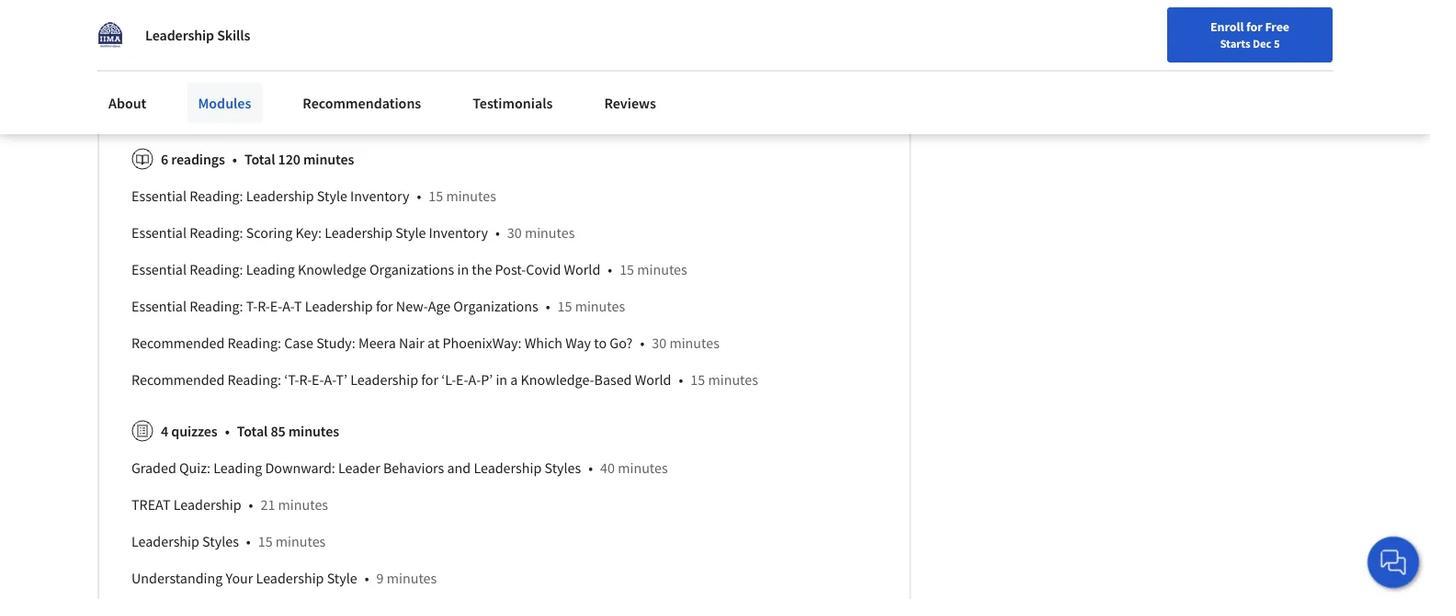 Task type: vqa. For each thing, say whether or not it's contained in the screenshot.
P'
yes



Task type: describe. For each thing, give the bounding box(es) containing it.
• right the go?
[[640, 334, 645, 352]]

r- for t-
[[258, 297, 270, 316]]

• left the 7 on the left top of page
[[509, 99, 514, 117]]

• left 21
[[249, 496, 253, 514]]

0 horizontal spatial styles
[[202, 533, 239, 551]]

0 horizontal spatial 5
[[471, 62, 479, 80]]

recommended reading: 't-r-e-a-t' leadership for 'l-e-a-p' in a knowledge-based world • 15 minutes
[[131, 371, 758, 389]]

testimonials
[[473, 94, 553, 112]]

1 vertical spatial in
[[496, 371, 508, 389]]

leadership down leadership skills
[[131, 62, 199, 80]]

essential reading: scoring key: leadership style inventory • 30 minutes
[[131, 224, 575, 242]]

reading: for t-
[[190, 297, 243, 316]]

managing for demotivated
[[289, 99, 349, 117]]

4 quizzes
[[161, 422, 218, 441]]

iima - iim ahmedabad image
[[97, 22, 123, 48]]

• left 40
[[589, 459, 593, 477]]

individuals
[[434, 99, 502, 117]]

effectiveness: for leadership effectiveness: managing demotivated individuals
[[202, 99, 286, 117]]

reviews
[[604, 94, 656, 112]]

go?
[[610, 334, 633, 352]]

r- for 't-
[[299, 371, 312, 389]]

coursera image
[[22, 15, 139, 44]]

style for •
[[327, 569, 357, 588]]

recommended reading: case study: meera nair at phoenixway: which way to go? • 30 minutes
[[131, 334, 720, 352]]

reviews link
[[593, 83, 667, 123]]

essential for essential reading: scoring key: leadership style inventory
[[131, 224, 187, 242]]

recommendations
[[303, 94, 421, 112]]

essential reading: leading knowledge organizations in the post-covid world • 15 minutes
[[131, 260, 687, 279]]

leadership up 'knowledge'
[[325, 224, 393, 242]]

leadership effectiveness: managing demotivated individuals • 7 minutes
[[131, 99, 581, 117]]

85
[[271, 422, 286, 441]]

managing for high
[[289, 62, 349, 80]]

quizzes
[[171, 422, 218, 441]]

a- for t
[[282, 297, 294, 316]]

meera
[[359, 334, 396, 352]]

• total 120 minutes
[[232, 150, 354, 168]]

1 vertical spatial organizations
[[454, 297, 538, 316]]

essential for essential reading: t-r-e-a-t leadership for new-age organizations
[[131, 297, 187, 316]]

leadership up understanding
[[131, 533, 199, 551]]

starts
[[1220, 36, 1251, 51]]

t'
[[336, 371, 348, 389]]

't-
[[284, 371, 299, 389]]

reading: for 't-
[[228, 371, 281, 389]]

graded quiz: leading downward: leader behaviors and leadership styles • 40 minutes
[[131, 459, 668, 477]]

leadership right and
[[474, 459, 542, 477]]

modules link
[[187, 83, 262, 123]]

case
[[284, 334, 314, 352]]

recommended for recommended reading: case study: meera nair at phoenixway: which way to go?
[[131, 334, 225, 352]]

downward:
[[265, 459, 335, 477]]

e- for t
[[270, 297, 282, 316]]

total for total 85 minutes
[[237, 422, 268, 441]]

15 up the go?
[[620, 260, 634, 279]]

show notifications image
[[1182, 23, 1204, 45]]

e- for t'
[[312, 371, 324, 389]]

leadership left skills
[[145, 26, 214, 44]]

quiz:
[[179, 459, 211, 477]]

study:
[[316, 334, 356, 352]]

based
[[594, 371, 632, 389]]

nair
[[399, 334, 425, 352]]

phoenixway:
[[443, 334, 522, 352]]

15 up way
[[558, 297, 572, 316]]

0 horizontal spatial inventory
[[350, 187, 410, 205]]

leadership down the quiz:
[[174, 496, 241, 514]]

recommended for recommended reading: 't-r-e-a-t' leadership for 'l-e-a-p' in a knowledge-based world
[[131, 371, 225, 389]]

0 vertical spatial organizations
[[370, 260, 454, 279]]

modules
[[198, 94, 251, 112]]

1 horizontal spatial world
[[635, 371, 672, 389]]

your
[[226, 569, 253, 588]]

0 vertical spatial world
[[564, 260, 601, 279]]

for for minutes
[[376, 297, 393, 316]]

1 vertical spatial style
[[396, 224, 426, 242]]

knowledge-
[[521, 371, 594, 389]]

• left 9
[[365, 569, 369, 588]]

t-
[[246, 297, 258, 316]]

1 horizontal spatial 30
[[652, 334, 667, 352]]

at
[[428, 334, 440, 352]]

for inside the enroll for free starts dec 5
[[1247, 18, 1263, 35]]

enroll
[[1211, 18, 1244, 35]]

leadership right iima - iim ahmedabad image
[[131, 25, 199, 43]]

new-
[[396, 297, 428, 316]]

treat
[[131, 496, 171, 514]]

style for inventory
[[317, 187, 347, 205]]

• right the quizzes
[[225, 422, 230, 441]]

leadership up performers
[[360, 25, 428, 43]]

21
[[261, 496, 275, 514]]

total for total 120 minutes
[[244, 150, 275, 168]]

1 effectiveness: from the top
[[202, 25, 286, 43]]

'l-
[[442, 371, 456, 389]]



Task type: locate. For each thing, give the bounding box(es) containing it.
2 managing from the top
[[289, 99, 349, 117]]

style left 9
[[327, 569, 357, 588]]

0 horizontal spatial r-
[[258, 297, 270, 316]]

world
[[564, 260, 601, 279], [635, 371, 672, 389]]

2 vertical spatial style
[[327, 569, 357, 588]]

2 vertical spatial for
[[421, 371, 439, 389]]

30
[[507, 224, 522, 242], [652, 334, 667, 352]]

5 inside the enroll for free starts dec 5
[[1274, 36, 1280, 51]]

r- left "t'"
[[299, 371, 312, 389]]

30 up "post-"
[[507, 224, 522, 242]]

effectiveness: up modules link at the left
[[202, 62, 286, 80]]

e- left "t'"
[[312, 371, 324, 389]]

in
[[457, 260, 469, 279], [496, 371, 508, 389]]

1 horizontal spatial styles
[[545, 459, 581, 477]]

• up which
[[546, 297, 550, 316]]

total left 85
[[237, 422, 268, 441]]

dec
[[1253, 36, 1272, 51]]

15 up essential reading: leading knowledge organizations in the post-covid world • 15 minutes at the top left of the page
[[429, 187, 443, 205]]

way
[[566, 334, 591, 352]]

1 vertical spatial 30
[[652, 334, 667, 352]]

0 vertical spatial styles
[[545, 459, 581, 477]]

leading
[[246, 260, 295, 279], [214, 459, 262, 477]]

r- left t
[[258, 297, 270, 316]]

• up individuals
[[460, 62, 464, 80]]

40
[[600, 459, 615, 477]]

1 vertical spatial recommended
[[131, 371, 225, 389]]

styles left 40
[[545, 459, 581, 477]]

inventory
[[350, 187, 410, 205], [429, 224, 488, 242]]

leadership right your
[[256, 569, 324, 588]]

1 horizontal spatial e-
[[312, 371, 324, 389]]

2 vertical spatial effectiveness:
[[202, 99, 286, 117]]

1 horizontal spatial r-
[[299, 371, 312, 389]]

• up essential reading: leading knowledge organizations in the post-covid world • 15 minutes at the top left of the page
[[417, 187, 421, 205]]

3 effectiveness: from the top
[[202, 99, 286, 117]]

5 up individuals
[[471, 62, 479, 80]]

t
[[294, 297, 302, 316]]

leadership effectiveness: situational leadership
[[131, 25, 428, 43]]

key:
[[296, 224, 322, 242]]

1 vertical spatial effectiveness:
[[202, 62, 286, 80]]

treat leadership • 21 minutes
[[131, 496, 328, 514]]

9
[[377, 569, 384, 588]]

skills
[[217, 26, 250, 44]]

covid
[[526, 260, 561, 279]]

0 vertical spatial 30
[[507, 224, 522, 242]]

leading down scoring
[[246, 260, 295, 279]]

• up "post-"
[[496, 224, 500, 242]]

understanding
[[131, 569, 223, 588]]

15 down 21
[[258, 533, 273, 551]]

leader
[[338, 459, 380, 477]]

0 horizontal spatial world
[[564, 260, 601, 279]]

enroll for free starts dec 5
[[1211, 18, 1290, 51]]

0 vertical spatial effectiveness:
[[202, 25, 286, 43]]

menu item
[[1045, 18, 1163, 78]]

1 vertical spatial managing
[[289, 99, 349, 117]]

leading up treat leadership • 21 minutes
[[214, 459, 262, 477]]

e- left the "p'"
[[456, 371, 468, 389]]

2 horizontal spatial for
[[1247, 18, 1263, 35]]

1 horizontal spatial a-
[[324, 371, 336, 389]]

knowledge
[[298, 260, 367, 279]]

15
[[429, 187, 443, 205], [620, 260, 634, 279], [558, 297, 572, 316], [691, 371, 705, 389], [258, 533, 273, 551]]

1 vertical spatial inventory
[[429, 224, 488, 242]]

leadership up "study:" at the bottom
[[305, 297, 373, 316]]

leadership skills
[[145, 26, 250, 44]]

demotivated
[[352, 99, 431, 117]]

reading: for scoring
[[190, 224, 243, 242]]

leadership
[[131, 25, 199, 43], [360, 25, 428, 43], [145, 26, 214, 44], [131, 62, 199, 80], [131, 99, 199, 117], [246, 187, 314, 205], [325, 224, 393, 242], [305, 297, 373, 316], [350, 371, 418, 389], [474, 459, 542, 477], [174, 496, 241, 514], [131, 533, 199, 551], [256, 569, 324, 588]]

0 vertical spatial r-
[[258, 297, 270, 316]]

1 horizontal spatial for
[[421, 371, 439, 389]]

1 vertical spatial styles
[[202, 533, 239, 551]]

1 vertical spatial for
[[376, 297, 393, 316]]

1 vertical spatial 5
[[471, 62, 479, 80]]

world right based
[[635, 371, 672, 389]]

0 vertical spatial inventory
[[350, 187, 410, 205]]

essential reading: leadership style inventory • 15 minutes
[[131, 187, 496, 205]]

120
[[278, 150, 301, 168]]

a- for t'
[[324, 371, 336, 389]]

0 vertical spatial in
[[457, 260, 469, 279]]

free
[[1265, 18, 1290, 35]]

managing down situational
[[289, 62, 349, 80]]

graded
[[131, 459, 176, 477]]

effectiveness: up modules
[[202, 25, 286, 43]]

0 vertical spatial managing
[[289, 62, 349, 80]]

essential reading: t-r-e-a-t leadership for new-age organizations • 15 minutes
[[131, 297, 625, 316]]

chat with us image
[[1379, 548, 1409, 577]]

organizations up "new-"
[[370, 260, 454, 279]]

testimonials link
[[462, 83, 564, 123]]

p'
[[481, 371, 493, 389]]

0 vertical spatial leading
[[246, 260, 295, 279]]

6 readings
[[161, 150, 225, 168]]

•
[[460, 62, 464, 80], [509, 99, 514, 117], [232, 150, 237, 168], [417, 187, 421, 205], [496, 224, 500, 242], [608, 260, 612, 279], [546, 297, 550, 316], [640, 334, 645, 352], [679, 371, 683, 389], [225, 422, 230, 441], [589, 459, 593, 477], [249, 496, 253, 514], [246, 533, 251, 551], [365, 569, 369, 588]]

which
[[525, 334, 563, 352]]

behaviors
[[383, 459, 444, 477]]

a- right 'l-
[[468, 371, 481, 389]]

4 essential from the top
[[131, 297, 187, 316]]

essential
[[131, 187, 187, 205], [131, 224, 187, 242], [131, 260, 187, 279], [131, 297, 187, 316]]

0 vertical spatial total
[[244, 150, 275, 168]]

for left "new-"
[[376, 297, 393, 316]]

style up essential reading: leading knowledge organizations in the post-covid world • 15 minutes at the top left of the page
[[396, 224, 426, 242]]

leadership down meera
[[350, 371, 418, 389]]

total left "120"
[[244, 150, 275, 168]]

0 vertical spatial recommended
[[131, 334, 225, 352]]

recommendations link
[[292, 83, 432, 123]]

readings
[[171, 150, 225, 168]]

world right covid
[[564, 260, 601, 279]]

style
[[317, 187, 347, 205], [396, 224, 426, 242], [327, 569, 357, 588]]

4
[[161, 422, 168, 441]]

1 vertical spatial world
[[635, 371, 672, 389]]

about
[[108, 94, 147, 112]]

• up your
[[246, 533, 251, 551]]

r-
[[258, 297, 270, 316], [299, 371, 312, 389]]

the
[[472, 260, 492, 279]]

leading for quiz:
[[214, 459, 262, 477]]

in left the
[[457, 260, 469, 279]]

6
[[161, 150, 168, 168]]

essential for essential reading: leading knowledge organizations in the post-covid world
[[131, 260, 187, 279]]

1 horizontal spatial 5
[[1274, 36, 1280, 51]]

about link
[[97, 83, 158, 123]]

0 horizontal spatial 30
[[507, 224, 522, 242]]

0 vertical spatial 5
[[1274, 36, 1280, 51]]

inventory up the
[[429, 224, 488, 242]]

scoring
[[246, 224, 293, 242]]

a
[[511, 371, 518, 389]]

1 horizontal spatial inventory
[[429, 224, 488, 242]]

a- right t- at the left of page
[[282, 297, 294, 316]]

for left 'l-
[[421, 371, 439, 389]]

2 horizontal spatial e-
[[456, 371, 468, 389]]

reading: for leadership
[[190, 187, 243, 205]]

high
[[352, 62, 381, 80]]

recommended
[[131, 334, 225, 352], [131, 371, 225, 389]]

style up essential reading: scoring key: leadership style inventory • 30 minutes in the left top of the page
[[317, 187, 347, 205]]

1 horizontal spatial in
[[496, 371, 508, 389]]

0 vertical spatial for
[[1247, 18, 1263, 35]]

a- down "study:" at the bottom
[[324, 371, 336, 389]]

styles down treat leadership • 21 minutes
[[202, 533, 239, 551]]

and
[[447, 459, 471, 477]]

leadership effectiveness: managing high performers • 5 minutes
[[131, 62, 532, 80]]

0 horizontal spatial in
[[457, 260, 469, 279]]

styles
[[545, 459, 581, 477], [202, 533, 239, 551]]

understanding your leadership style • 9 minutes
[[131, 569, 437, 588]]

1 recommended from the top
[[131, 334, 225, 352]]

age
[[428, 297, 451, 316]]

leading for reading:
[[246, 260, 295, 279]]

inventory up essential reading: scoring key: leadership style inventory • 30 minutes in the left top of the page
[[350, 187, 410, 205]]

leadership styles • 15 minutes
[[131, 533, 326, 551]]

essential for essential reading: leadership style inventory
[[131, 187, 187, 205]]

managing down leadership effectiveness: managing high performers • 5 minutes
[[289, 99, 349, 117]]

5
[[1274, 36, 1280, 51], [471, 62, 479, 80]]

a-
[[282, 297, 294, 316], [324, 371, 336, 389], [468, 371, 481, 389]]

effectiveness:
[[202, 25, 286, 43], [202, 62, 286, 80], [202, 99, 286, 117]]

2 effectiveness: from the top
[[202, 62, 286, 80]]

0 horizontal spatial e-
[[270, 297, 282, 316]]

1 vertical spatial total
[[237, 422, 268, 441]]

1 essential from the top
[[131, 187, 187, 205]]

1 vertical spatial r-
[[299, 371, 312, 389]]

• total 85 minutes
[[225, 422, 339, 441]]

reading: for leading
[[190, 260, 243, 279]]

reading: for case
[[228, 334, 281, 352]]

post-
[[495, 260, 526, 279]]

2 essential from the top
[[131, 224, 187, 242]]

performers
[[384, 62, 452, 80]]

e-
[[270, 297, 282, 316], [312, 371, 324, 389], [456, 371, 468, 389]]

0 horizontal spatial for
[[376, 297, 393, 316]]

2 recommended from the top
[[131, 371, 225, 389]]

leadership down "120"
[[246, 187, 314, 205]]

0 horizontal spatial a-
[[282, 297, 294, 316]]

organizations
[[370, 260, 454, 279], [454, 297, 538, 316]]

• right "readings"
[[232, 150, 237, 168]]

1 managing from the top
[[289, 62, 349, 80]]

e- left t
[[270, 297, 282, 316]]

effectiveness: up "120"
[[202, 99, 286, 117]]

1 vertical spatial leading
[[214, 459, 262, 477]]

3 essential from the top
[[131, 260, 187, 279]]

organizations up phoenixway:
[[454, 297, 538, 316]]

7
[[521, 99, 528, 117]]

to
[[594, 334, 607, 352]]

effectiveness: for leadership effectiveness: managing high performers
[[202, 62, 286, 80]]

leadership up 6
[[131, 99, 199, 117]]

• right based
[[679, 371, 683, 389]]

• right covid
[[608, 260, 612, 279]]

2 horizontal spatial a-
[[468, 371, 481, 389]]

in left a
[[496, 371, 508, 389]]

minutes
[[482, 62, 532, 80], [531, 99, 581, 117], [303, 150, 354, 168], [446, 187, 496, 205], [525, 224, 575, 242], [637, 260, 687, 279], [575, 297, 625, 316], [670, 334, 720, 352], [708, 371, 758, 389], [288, 422, 339, 441], [618, 459, 668, 477], [278, 496, 328, 514], [276, 533, 326, 551], [387, 569, 437, 588]]

for
[[1247, 18, 1263, 35], [376, 297, 393, 316], [421, 371, 439, 389]]

total
[[244, 150, 275, 168], [237, 422, 268, 441]]

5 right dec
[[1274, 36, 1280, 51]]

for for a
[[421, 371, 439, 389]]

for up dec
[[1247, 18, 1263, 35]]

0 vertical spatial style
[[317, 187, 347, 205]]

30 right the go?
[[652, 334, 667, 352]]

situational
[[289, 25, 357, 43]]

15 right based
[[691, 371, 705, 389]]

managing
[[289, 62, 349, 80], [289, 99, 349, 117]]



